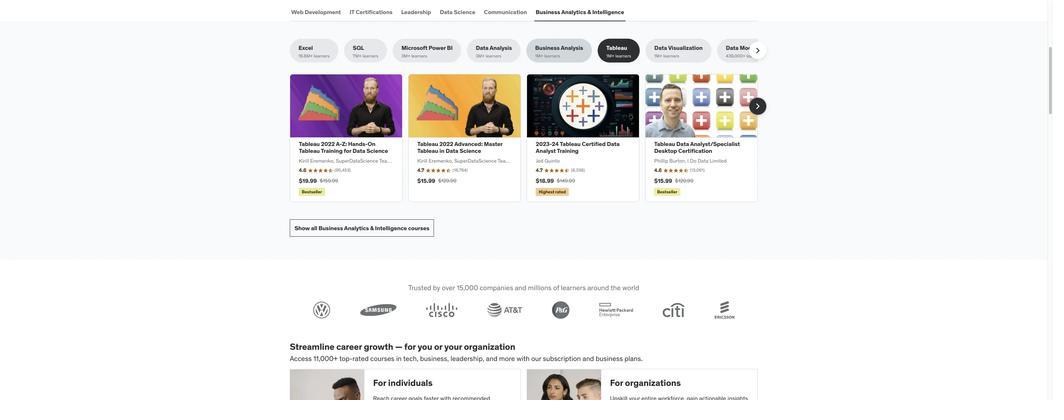 Task type: locate. For each thing, give the bounding box(es) containing it.
for
[[344, 148, 351, 155], [404, 342, 416, 353]]

learners inside "data modeling 439,000+ learners"
[[746, 53, 762, 59]]

for right the —
[[404, 342, 416, 353]]

data inside tableau data analyst/specialist desktop certification
[[676, 141, 689, 148]]

master
[[484, 141, 502, 148]]

individuals
[[388, 378, 433, 390]]

1 horizontal spatial for
[[404, 342, 416, 353]]

1 1m+ from the left
[[535, 53, 543, 59]]

tableau inside tableau data analyst/specialist desktop certification
[[654, 141, 675, 148]]

0 vertical spatial &
[[587, 8, 591, 15]]

2022 inside tableau 2022 a-z: hands-on tableau training for data science
[[321, 141, 335, 148]]

1 horizontal spatial courses
[[408, 225, 429, 232]]

organizations
[[625, 378, 681, 390]]

for inside streamline career growth — for you or your organization access 11,000+ top-rated courses in tech, business, leadership, and more with our subscription and business plans.
[[404, 342, 416, 353]]

0 horizontal spatial 1m+
[[535, 53, 543, 59]]

1 vertical spatial courses
[[370, 355, 394, 364]]

1 horizontal spatial for
[[610, 378, 623, 390]]

analytics
[[561, 8, 586, 15], [344, 225, 369, 232]]

for
[[373, 378, 386, 390], [610, 378, 623, 390]]

intelligence
[[592, 8, 624, 15], [375, 225, 407, 232]]

1 vertical spatial next image
[[752, 101, 764, 112]]

data
[[440, 8, 453, 15], [476, 44, 488, 52], [654, 44, 667, 52], [726, 44, 739, 52], [607, 141, 620, 148], [676, 141, 689, 148], [353, 148, 365, 155], [446, 148, 458, 155]]

1 horizontal spatial &
[[587, 8, 591, 15]]

0 horizontal spatial intelligence
[[375, 225, 407, 232]]

for right a-
[[344, 148, 351, 155]]

training left hands-
[[321, 148, 343, 155]]

0 horizontal spatial for
[[344, 148, 351, 155]]

11,000+
[[313, 355, 338, 364]]

bi
[[447, 44, 453, 52]]

excel
[[298, 44, 313, 52]]

1 analysis from the left
[[490, 44, 512, 52]]

access
[[290, 355, 312, 364]]

in down the —
[[396, 355, 402, 364]]

data inside the tableau 2022 advanced: master tableau in data science
[[446, 148, 458, 155]]

courses
[[408, 225, 429, 232], [370, 355, 394, 364]]

0 vertical spatial courses
[[408, 225, 429, 232]]

and left "millions"
[[515, 284, 526, 293]]

for down business
[[610, 378, 623, 390]]

analysis inside business analysis 1m+ learners
[[561, 44, 583, 52]]

business inside business analytics & intelligence button
[[536, 8, 560, 15]]

tableau 2022 advanced: master tableau in data science
[[417, 141, 502, 155]]

courses inside streamline career growth — for you or your organization access 11,000+ top-rated courses in tech, business, leadership, and more with our subscription and business plans.
[[370, 355, 394, 364]]

1m+ inside data visualization 1m+ learners
[[654, 53, 662, 59]]

2022 for tableau
[[321, 141, 335, 148]]

you
[[418, 342, 432, 353]]

1 horizontal spatial analysis
[[561, 44, 583, 52]]

data science
[[440, 8, 475, 15]]

0 horizontal spatial analytics
[[344, 225, 369, 232]]

1 for from the left
[[373, 378, 386, 390]]

and left business
[[583, 355, 594, 364]]

tableau 1m+ learners
[[606, 44, 631, 59]]

2 3m+ from the left
[[476, 53, 485, 59]]

analysis for data analysis
[[490, 44, 512, 52]]

1m+ inside business analysis 1m+ learners
[[535, 53, 543, 59]]

2 vertical spatial business
[[318, 225, 343, 232]]

microsoft
[[401, 44, 427, 52]]

business
[[536, 8, 560, 15], [535, 44, 560, 52], [318, 225, 343, 232]]

16.6m+
[[298, 53, 313, 59]]

1 vertical spatial business
[[535, 44, 560, 52]]

1m+
[[535, 53, 543, 59], [606, 53, 614, 59], [654, 53, 662, 59]]

training inside 2023-24 tableau certified data analyst training
[[557, 148, 579, 155]]

1 3m+ from the left
[[401, 53, 410, 59]]

1 vertical spatial in
[[396, 355, 402, 364]]

0 horizontal spatial for
[[373, 378, 386, 390]]

2 analysis from the left
[[561, 44, 583, 52]]

3 1m+ from the left
[[654, 53, 662, 59]]

2022
[[321, 141, 335, 148], [439, 141, 453, 148]]

data inside data visualization 1m+ learners
[[654, 44, 667, 52]]

analysis for business analysis
[[561, 44, 583, 52]]

business analysis 1m+ learners
[[535, 44, 583, 59]]

1 horizontal spatial 3m+
[[476, 53, 485, 59]]

z:
[[342, 141, 347, 148]]

tableau 2022 advanced: master tableau in data science link
[[417, 141, 502, 155]]

business,
[[420, 355, 449, 364]]

next image for carousel element
[[752, 101, 764, 112]]

1 horizontal spatial training
[[557, 148, 579, 155]]

data inside data analysis 3m+ learners
[[476, 44, 488, 52]]

1 vertical spatial &
[[370, 225, 374, 232]]

learners
[[314, 53, 330, 59], [363, 53, 378, 59], [411, 53, 427, 59], [486, 53, 501, 59], [544, 53, 560, 59], [615, 53, 631, 59], [663, 53, 679, 59], [746, 53, 762, 59], [561, 284, 586, 293]]

tableau data analyst/specialist desktop certification link
[[654, 141, 740, 155]]

sql 7m+ learners
[[353, 44, 378, 59]]

1 next image from the top
[[752, 45, 764, 57]]

by
[[433, 284, 440, 293]]

0 horizontal spatial 2022
[[321, 141, 335, 148]]

analysis inside data analysis 3m+ learners
[[490, 44, 512, 52]]

data inside tableau 2022 a-z: hands-on tableau training for data science
[[353, 148, 365, 155]]

2022 left a-
[[321, 141, 335, 148]]

0 horizontal spatial 3m+
[[401, 53, 410, 59]]

2 next image from the top
[[752, 101, 764, 112]]

0 vertical spatial in
[[439, 148, 444, 155]]

24
[[552, 141, 559, 148]]

&
[[587, 8, 591, 15], [370, 225, 374, 232]]

tableau
[[606, 44, 627, 52], [299, 141, 320, 148], [417, 141, 438, 148], [560, 141, 581, 148], [654, 141, 675, 148], [299, 148, 320, 155], [417, 148, 438, 155]]

1 horizontal spatial 2022
[[439, 141, 453, 148]]

data science button
[[438, 3, 477, 21]]

2 training from the left
[[557, 148, 579, 155]]

0 horizontal spatial analysis
[[490, 44, 512, 52]]

0 horizontal spatial training
[[321, 148, 343, 155]]

plans.
[[624, 355, 643, 364]]

439,000+
[[726, 53, 745, 59]]

science
[[454, 8, 475, 15], [366, 148, 388, 155], [460, 148, 481, 155]]

1 horizontal spatial analytics
[[561, 8, 586, 15]]

your
[[444, 342, 462, 353]]

1 horizontal spatial and
[[515, 284, 526, 293]]

trusted
[[408, 284, 431, 293]]

2022 left advanced:
[[439, 141, 453, 148]]

0 vertical spatial for
[[344, 148, 351, 155]]

ericsson logo image
[[715, 302, 735, 319]]

business inside "show all business analytics & intelligence courses" 'link'
[[318, 225, 343, 232]]

3m+
[[401, 53, 410, 59], [476, 53, 485, 59]]

2022 for data
[[439, 141, 453, 148]]

0 vertical spatial business
[[536, 8, 560, 15]]

streamline career growth — for you or your organization access 11,000+ top-rated courses in tech, business, leadership, and more with our subscription and business plans.
[[290, 342, 643, 364]]

1 2022 from the left
[[321, 141, 335, 148]]

sql
[[353, 44, 364, 52]]

more
[[499, 355, 515, 364]]

0 vertical spatial next image
[[752, 45, 764, 57]]

2 for from the left
[[610, 378, 623, 390]]

1m+ inside the tableau 1m+ learners
[[606, 53, 614, 59]]

courses inside 'link'
[[408, 225, 429, 232]]

show all business analytics & intelligence courses link
[[290, 220, 434, 237]]

0 horizontal spatial in
[[396, 355, 402, 364]]

business inside business analysis 1m+ learners
[[535, 44, 560, 52]]

in left advanced:
[[439, 148, 444, 155]]

next image inside topic filters "element"
[[752, 45, 764, 57]]

3m+ inside "microsoft power bi 3m+ learners"
[[401, 53, 410, 59]]

top-
[[339, 355, 352, 364]]

1 horizontal spatial intelligence
[[592, 8, 624, 15]]

certified
[[582, 141, 606, 148]]

1 vertical spatial intelligence
[[375, 225, 407, 232]]

intelligence inside button
[[592, 8, 624, 15]]

0 vertical spatial analytics
[[561, 8, 586, 15]]

web development
[[291, 8, 341, 15]]

next image inside carousel element
[[752, 101, 764, 112]]

2 horizontal spatial 1m+
[[654, 53, 662, 59]]

and
[[515, 284, 526, 293], [486, 355, 497, 364], [583, 355, 594, 364]]

training
[[321, 148, 343, 155], [557, 148, 579, 155]]

in
[[439, 148, 444, 155], [396, 355, 402, 364]]

analysis
[[490, 44, 512, 52], [561, 44, 583, 52]]

desktop
[[654, 148, 677, 155]]

and down 'organization'
[[486, 355, 497, 364]]

1 vertical spatial for
[[404, 342, 416, 353]]

a-
[[336, 141, 342, 148]]

1 vertical spatial analytics
[[344, 225, 369, 232]]

for for for organizations
[[610, 378, 623, 390]]

1 horizontal spatial in
[[439, 148, 444, 155]]

procter & gamble logo image
[[552, 302, 569, 319]]

training right analyst
[[557, 148, 579, 155]]

our
[[531, 355, 541, 364]]

2 1m+ from the left
[[606, 53, 614, 59]]

0 horizontal spatial &
[[370, 225, 374, 232]]

2023-24 tableau certified data analyst training
[[536, 141, 620, 155]]

data inside "data modeling 439,000+ learners"
[[726, 44, 739, 52]]

of
[[553, 284, 559, 293]]

for left individuals
[[373, 378, 386, 390]]

2022 inside the tableau 2022 advanced: master tableau in data science
[[439, 141, 453, 148]]

1 training from the left
[[321, 148, 343, 155]]

data analysis 3m+ learners
[[476, 44, 512, 59]]

2 2022 from the left
[[439, 141, 453, 148]]

world
[[622, 284, 639, 293]]

learners inside the tableau 1m+ learners
[[615, 53, 631, 59]]

for inside tableau 2022 a-z: hands-on tableau training for data science
[[344, 148, 351, 155]]

intelligence inside 'link'
[[375, 225, 407, 232]]

analyst/specialist
[[690, 141, 740, 148]]

communication
[[484, 8, 527, 15]]

0 vertical spatial intelligence
[[592, 8, 624, 15]]

1 horizontal spatial 1m+
[[606, 53, 614, 59]]

next image
[[752, 45, 764, 57], [752, 101, 764, 112]]

advanced:
[[454, 141, 483, 148]]

0 horizontal spatial courses
[[370, 355, 394, 364]]



Task type: vqa. For each thing, say whether or not it's contained in the screenshot.
"world's"
no



Task type: describe. For each thing, give the bounding box(es) containing it.
leadership button
[[400, 3, 433, 21]]

trusted by over 15,000 companies and millions of learners around the world
[[408, 284, 639, 293]]

15,000
[[457, 284, 478, 293]]

or
[[434, 342, 442, 353]]

microsoft power bi 3m+ learners
[[401, 44, 453, 59]]

tableau inside the tableau 1m+ learners
[[606, 44, 627, 52]]

rated
[[352, 355, 369, 364]]

7m+
[[353, 53, 361, 59]]

companies
[[480, 284, 513, 293]]

1m+ for data visualization
[[654, 53, 662, 59]]

on
[[368, 141, 375, 148]]

business for business analysis 1m+ learners
[[535, 44, 560, 52]]

with
[[517, 355, 530, 364]]

modeling
[[740, 44, 765, 52]]

show all business analytics & intelligence courses
[[294, 225, 429, 232]]

analytics inside 'link'
[[344, 225, 369, 232]]

business analytics & intelligence button
[[534, 3, 626, 21]]

tableau 2022 a-z: hands-on tableau training for data science
[[299, 141, 388, 155]]

data modeling 439,000+ learners
[[726, 44, 765, 59]]

data inside data science button
[[440, 8, 453, 15]]

subscription
[[543, 355, 581, 364]]

2023-24 tableau certified data analyst training link
[[536, 141, 620, 155]]

science inside button
[[454, 8, 475, 15]]

it
[[350, 8, 354, 15]]

topic filters element
[[290, 39, 774, 63]]

learners inside data visualization 1m+ learners
[[663, 53, 679, 59]]

tableau inside 2023-24 tableau certified data analyst training
[[560, 141, 581, 148]]

2 horizontal spatial and
[[583, 355, 594, 364]]

career
[[336, 342, 362, 353]]

excel 16.6m+ learners
[[298, 44, 330, 59]]

over
[[442, 284, 455, 293]]

analytics inside button
[[561, 8, 586, 15]]

it certifications
[[350, 8, 392, 15]]

tableau data analyst/specialist desktop certification
[[654, 141, 740, 155]]

learners inside "microsoft power bi 3m+ learners"
[[411, 53, 427, 59]]

visualization
[[668, 44, 703, 52]]

in inside the tableau 2022 advanced: master tableau in data science
[[439, 148, 444, 155]]

around
[[587, 284, 609, 293]]

data inside 2023-24 tableau certified data analyst training
[[607, 141, 620, 148]]

web
[[291, 8, 304, 15]]

communication button
[[483, 3, 528, 21]]

business
[[596, 355, 623, 364]]

tableau 2022 a-z: hands-on tableau training for data science link
[[299, 141, 388, 155]]

certification
[[678, 148, 712, 155]]

show
[[294, 225, 310, 232]]

cisco logo image
[[426, 304, 458, 318]]

& inside 'link'
[[370, 225, 374, 232]]

hewlett packard enterprise logo image
[[599, 304, 633, 318]]

learners inside business analysis 1m+ learners
[[544, 53, 560, 59]]

att&t logo image
[[487, 304, 522, 318]]

hands-
[[348, 141, 368, 148]]

all
[[311, 225, 317, 232]]

for individuals
[[373, 378, 433, 390]]

0 horizontal spatial and
[[486, 355, 497, 364]]

for organizations
[[610, 378, 681, 390]]

citi logo image
[[663, 304, 685, 318]]

science inside tableau 2022 a-z: hands-on tableau training for data science
[[366, 148, 388, 155]]

leadership,
[[451, 355, 484, 364]]

—
[[395, 342, 402, 353]]

for for for individuals
[[373, 378, 386, 390]]

business analytics & intelligence
[[536, 8, 624, 15]]

power
[[429, 44, 446, 52]]

& inside button
[[587, 8, 591, 15]]

development
[[305, 8, 341, 15]]

next image for topic filters "element"
[[752, 45, 764, 57]]

tech,
[[403, 355, 418, 364]]

streamline
[[290, 342, 334, 353]]

analyst
[[536, 148, 556, 155]]

in inside streamline career growth — for you or your organization access 11,000+ top-rated courses in tech, business, leadership, and more with our subscription and business plans.
[[396, 355, 402, 364]]

growth
[[364, 342, 393, 353]]

samsung logo image
[[360, 305, 397, 317]]

learners inside excel 16.6m+ learners
[[314, 53, 330, 59]]

organization
[[464, 342, 515, 353]]

it certifications button
[[348, 3, 394, 21]]

learners inside data analysis 3m+ learners
[[486, 53, 501, 59]]

millions
[[528, 284, 552, 293]]

volkswagen logo image
[[313, 302, 330, 319]]

leadership
[[401, 8, 431, 15]]

business for business analytics & intelligence
[[536, 8, 560, 15]]

training inside tableau 2022 a-z: hands-on tableau training for data science
[[321, 148, 343, 155]]

the
[[611, 284, 621, 293]]

2023-
[[536, 141, 552, 148]]

learners inside sql 7m+ learners
[[363, 53, 378, 59]]

science inside the tableau 2022 advanced: master tableau in data science
[[460, 148, 481, 155]]

carousel element
[[290, 74, 766, 203]]

web development button
[[290, 3, 342, 21]]

3m+ inside data analysis 3m+ learners
[[476, 53, 485, 59]]

certifications
[[356, 8, 392, 15]]

1m+ for business analysis
[[535, 53, 543, 59]]

data visualization 1m+ learners
[[654, 44, 703, 59]]



